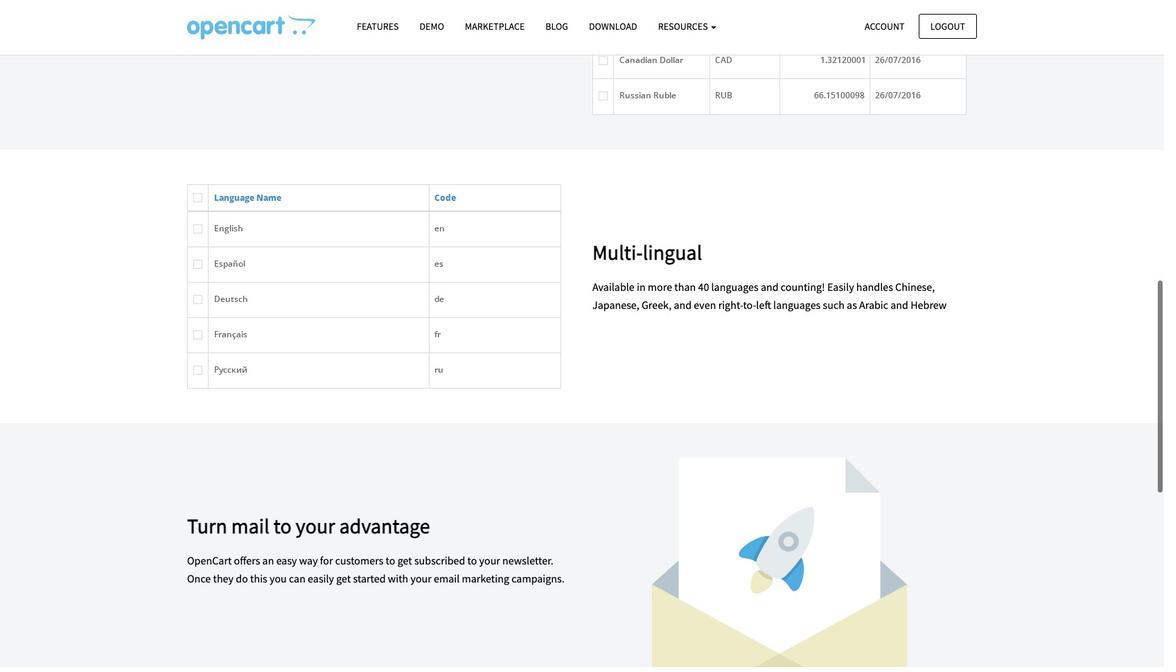 Task type: describe. For each thing, give the bounding box(es) containing it.
sell in any currency, anywhere in the world. get automatic rates updates. set up different taxes. ecommerce selling made easy.
[[187, 6, 555, 38]]

available
[[593, 280, 635, 294]]

advantage
[[340, 513, 430, 539]]

taxes.
[[229, 24, 256, 38]]

logout link
[[919, 14, 978, 39]]

mail
[[231, 513, 270, 539]]

0 vertical spatial get
[[398, 554, 412, 568]]

newsletter.
[[503, 554, 554, 568]]

download link
[[579, 15, 648, 39]]

than
[[675, 280, 696, 294]]

greek,
[[642, 298, 672, 312]]

0 horizontal spatial languages
[[712, 280, 759, 294]]

up
[[542, 6, 555, 20]]

right-
[[719, 298, 744, 312]]

1 horizontal spatial and
[[761, 280, 779, 294]]

opencart
[[187, 554, 232, 568]]

features
[[357, 20, 399, 33]]

customers
[[335, 554, 384, 568]]

ecommerce
[[258, 24, 313, 38]]

1 vertical spatial get
[[336, 572, 351, 586]]

an
[[262, 554, 274, 568]]

multi currency image
[[593, 0, 967, 115]]

with
[[388, 572, 409, 586]]

demo
[[420, 20, 444, 33]]

easily
[[828, 280, 855, 294]]

marketing
[[462, 572, 510, 586]]

1 vertical spatial your
[[479, 554, 501, 568]]

turn mail to your advantage image
[[593, 458, 967, 668]]

can
[[289, 572, 306, 586]]

any
[[218, 6, 234, 20]]

counting!
[[781, 280, 826, 294]]

easy
[[276, 554, 297, 568]]

different
[[187, 24, 227, 38]]

in for sell
[[206, 6, 215, 20]]

started
[[353, 572, 386, 586]]

as
[[847, 298, 858, 312]]

way
[[299, 554, 318, 568]]

opencart - features image
[[187, 15, 315, 40]]

blog
[[546, 20, 568, 33]]

for
[[320, 554, 333, 568]]

blog link
[[535, 15, 579, 39]]

turn mail to your advantage
[[187, 513, 430, 539]]

currency,
[[237, 6, 280, 20]]

do
[[236, 572, 248, 586]]

1 vertical spatial languages
[[774, 298, 821, 312]]

campaigns.
[[512, 572, 565, 586]]

0 horizontal spatial to
[[274, 513, 292, 539]]

account link
[[854, 14, 917, 39]]

multi lingual image
[[187, 184, 562, 389]]

marketplace
[[465, 20, 525, 33]]

download
[[589, 20, 638, 33]]

available in more than 40 languages and counting! easily handles chinese, japanese, greek, and even right-to-left languages such as arabic and hebrew
[[593, 280, 947, 312]]



Task type: vqa. For each thing, say whether or not it's contained in the screenshot.
the Arabic
yes



Task type: locate. For each thing, give the bounding box(es) containing it.
in inside available in more than 40 languages and counting! easily handles chinese, japanese, greek, and even right-to-left languages such as arabic and hebrew
[[637, 280, 646, 294]]

left
[[757, 298, 772, 312]]

0 vertical spatial languages
[[712, 280, 759, 294]]

2 horizontal spatial and
[[891, 298, 909, 312]]

your up way
[[296, 513, 335, 539]]

resources link
[[648, 15, 728, 39]]

such
[[823, 298, 845, 312]]

languages up right-
[[712, 280, 759, 294]]

arabic
[[860, 298, 889, 312]]

0 horizontal spatial and
[[674, 298, 692, 312]]

easily
[[308, 572, 334, 586]]

easy.
[[376, 24, 399, 38]]

in left any on the left top of the page
[[206, 6, 215, 20]]

2 horizontal spatial your
[[479, 554, 501, 568]]

demo link
[[409, 15, 455, 39]]

selling
[[315, 24, 345, 38]]

lingual
[[643, 239, 703, 266]]

in for available
[[637, 280, 646, 294]]

to right mail
[[274, 513, 292, 539]]

to up marketing
[[468, 554, 477, 568]]

world.
[[358, 6, 388, 20]]

0 horizontal spatial get
[[336, 572, 351, 586]]

and up left
[[761, 280, 779, 294]]

get
[[398, 554, 412, 568], [336, 572, 351, 586]]

they
[[213, 572, 234, 586]]

in left more
[[637, 280, 646, 294]]

languages down the counting!
[[774, 298, 821, 312]]

multi-
[[593, 239, 643, 266]]

0 horizontal spatial your
[[296, 513, 335, 539]]

set
[[525, 6, 540, 20]]

japanese,
[[593, 298, 640, 312]]

1 horizontal spatial your
[[411, 572, 432, 586]]

turn
[[187, 513, 227, 539]]

multi-lingual
[[593, 239, 703, 266]]

2 horizontal spatial in
[[637, 280, 646, 294]]

features link
[[347, 15, 409, 39]]

40
[[698, 280, 710, 294]]

get right easily
[[336, 572, 351, 586]]

get up with
[[398, 554, 412, 568]]

the
[[341, 6, 356, 20]]

opencart offers an easy way for customers to get subscribed to your newsletter. once they do this you can easily get started with your email marketing campaigns.
[[187, 554, 565, 586]]

handles
[[857, 280, 894, 294]]

and
[[761, 280, 779, 294], [674, 298, 692, 312], [891, 298, 909, 312]]

hebrew
[[911, 298, 947, 312]]

to
[[274, 513, 292, 539], [386, 554, 396, 568], [468, 554, 477, 568]]

1 horizontal spatial to
[[386, 554, 396, 568]]

0 vertical spatial your
[[296, 513, 335, 539]]

this
[[250, 572, 267, 586]]

get
[[390, 6, 406, 20]]

in
[[206, 6, 215, 20], [330, 6, 338, 20], [637, 280, 646, 294]]

rates
[[458, 6, 480, 20]]

2 vertical spatial your
[[411, 572, 432, 586]]

account
[[865, 20, 905, 32]]

and down than
[[674, 298, 692, 312]]

in left the
[[330, 6, 338, 20]]

1 horizontal spatial in
[[330, 6, 338, 20]]

you
[[270, 572, 287, 586]]

your right with
[[411, 572, 432, 586]]

your up marketing
[[479, 554, 501, 568]]

automatic
[[408, 6, 455, 20]]

1 horizontal spatial languages
[[774, 298, 821, 312]]

your
[[296, 513, 335, 539], [479, 554, 501, 568], [411, 572, 432, 586]]

0 horizontal spatial in
[[206, 6, 215, 20]]

marketplace link
[[455, 15, 535, 39]]

sell
[[187, 6, 204, 20]]

subscribed
[[415, 554, 465, 568]]

and down chinese,
[[891, 298, 909, 312]]

once
[[187, 572, 211, 586]]

resources
[[658, 20, 710, 33]]

anywhere
[[282, 6, 327, 20]]

to up with
[[386, 554, 396, 568]]

languages
[[712, 280, 759, 294], [774, 298, 821, 312]]

made
[[347, 24, 374, 38]]

to-
[[744, 298, 757, 312]]

email
[[434, 572, 460, 586]]

updates.
[[483, 6, 523, 20]]

2 horizontal spatial to
[[468, 554, 477, 568]]

more
[[648, 280, 673, 294]]

chinese,
[[896, 280, 935, 294]]

offers
[[234, 554, 260, 568]]

logout
[[931, 20, 966, 32]]

even
[[694, 298, 717, 312]]

1 horizontal spatial get
[[398, 554, 412, 568]]



